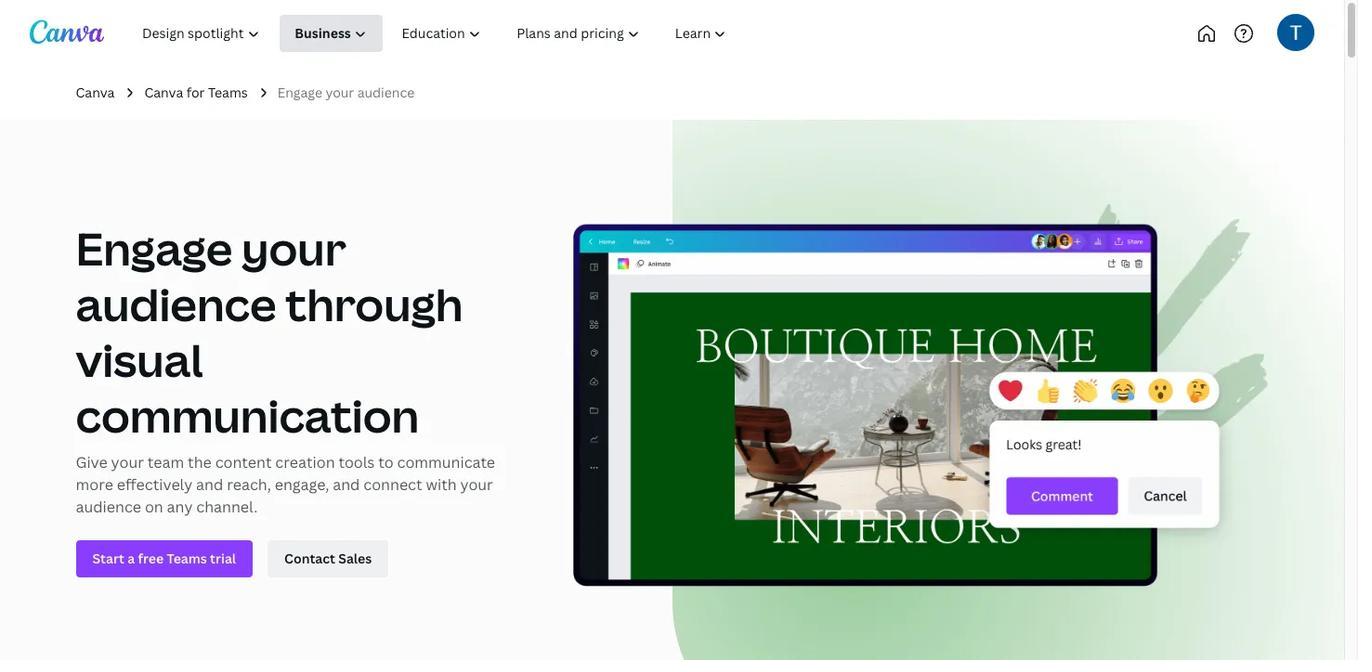 Task type: describe. For each thing, give the bounding box(es) containing it.
content
[[215, 453, 272, 473]]

frame 10288828 (4) image
[[672, 120, 1344, 661]]

communication
[[76, 386, 419, 446]]

more
[[76, 475, 113, 496]]

effectively
[[117, 475, 193, 496]]

connect
[[363, 475, 422, 496]]

engage your audience
[[278, 84, 415, 101]]

engage for engage your audience through visual communication give your team the content creation tools to communicate more effectively and reach, engage, and connect with your audience on any channel.
[[76, 219, 232, 279]]

through
[[286, 274, 463, 335]]

engage for engage your audience
[[278, 84, 322, 101]]

2 and from the left
[[333, 475, 360, 496]]

on
[[145, 497, 163, 518]]

engage your audience through visual communication give your team the content creation tools to communicate more effectively and reach, engage, and connect with your audience on any channel.
[[76, 219, 495, 518]]

canva for canva for teams
[[144, 84, 183, 101]]

canva for canva
[[76, 84, 115, 101]]

for
[[186, 84, 205, 101]]



Task type: vqa. For each thing, say whether or not it's contained in the screenshot.
Consulting invoice templates image
no



Task type: locate. For each thing, give the bounding box(es) containing it.
top level navigation element
[[126, 15, 806, 52]]

1 vertical spatial audience
[[76, 274, 276, 335]]

canva link
[[76, 83, 115, 103]]

1 vertical spatial engage
[[76, 219, 232, 279]]

foreground image - engage your audience image
[[573, 204, 1269, 595]]

0 horizontal spatial and
[[196, 475, 223, 496]]

1 and from the left
[[196, 475, 223, 496]]

and down the tools
[[333, 475, 360, 496]]

communicate
[[397, 453, 495, 473]]

channel.
[[196, 497, 258, 518]]

canva inside canva for teams link
[[144, 84, 183, 101]]

your
[[325, 84, 354, 101], [242, 219, 346, 279], [111, 453, 144, 473], [460, 475, 493, 496]]

audience for engage your audience
[[357, 84, 415, 101]]

with
[[426, 475, 457, 496]]

0 horizontal spatial engage
[[76, 219, 232, 279]]

creation
[[275, 453, 335, 473]]

engage
[[278, 84, 322, 101], [76, 219, 232, 279]]

canva for teams
[[144, 84, 248, 101]]

the
[[188, 453, 212, 473]]

0 vertical spatial engage
[[278, 84, 322, 101]]

teams
[[208, 84, 248, 101]]

audience
[[357, 84, 415, 101], [76, 274, 276, 335], [76, 497, 141, 518]]

reach,
[[227, 475, 271, 496]]

1 horizontal spatial and
[[333, 475, 360, 496]]

1 horizontal spatial canva
[[144, 84, 183, 101]]

canva
[[76, 84, 115, 101], [144, 84, 183, 101]]

2 vertical spatial audience
[[76, 497, 141, 518]]

give
[[76, 453, 108, 473]]

1 horizontal spatial engage
[[278, 84, 322, 101]]

tools
[[339, 453, 375, 473]]

visual
[[76, 330, 203, 391]]

team
[[148, 453, 184, 473]]

and
[[196, 475, 223, 496], [333, 475, 360, 496]]

engage,
[[275, 475, 329, 496]]

0 horizontal spatial canva
[[76, 84, 115, 101]]

2 canva from the left
[[144, 84, 183, 101]]

1 canva from the left
[[76, 84, 115, 101]]

canva for teams link
[[144, 83, 248, 103]]

0 vertical spatial audience
[[357, 84, 415, 101]]

engage inside engage your audience through visual communication give your team the content creation tools to communicate more effectively and reach, engage, and connect with your audience on any channel.
[[76, 219, 232, 279]]

audience for engage your audience through visual communication give your team the content creation tools to communicate more effectively and reach, engage, and connect with your audience on any channel.
[[76, 274, 276, 335]]

any
[[167, 497, 193, 518]]

to
[[378, 453, 394, 473]]

and down the
[[196, 475, 223, 496]]



